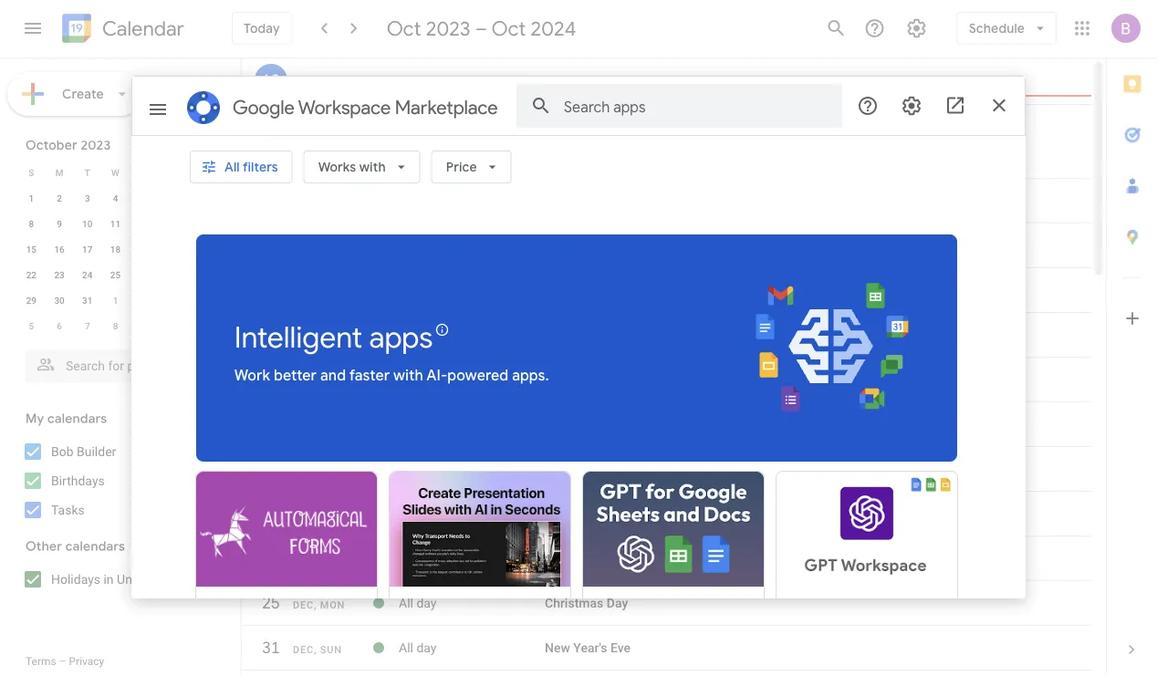 Task type: vqa. For each thing, say whether or not it's contained in the screenshot.


Task type: describe. For each thing, give the bounding box(es) containing it.
all day for christmas day
[[399, 596, 437, 611]]

thanksgiving day button
[[545, 462, 646, 477]]

19 link
[[255, 64, 288, 97]]

7 link
[[255, 319, 288, 352]]

all day cell for first day of american indian heritage month
[[399, 231, 545, 260]]

native american heritage day
[[545, 506, 716, 522]]

day for native american heritage day
[[417, 506, 437, 522]]

bob
[[51, 444, 74, 459]]

28
[[194, 269, 205, 280]]

title
[[545, 119, 570, 134]]

1 row
[[242, 229, 1092, 271]]

terms – privacy
[[26, 656, 104, 668]]

19
[[261, 70, 279, 91]]

30 element
[[48, 289, 70, 311]]

29 element
[[20, 289, 42, 311]]

, for new year's eve
[[314, 645, 317, 656]]

w
[[111, 167, 120, 178]]

day for thanksgiving day
[[417, 462, 437, 477]]

2 horizontal spatial oct
[[492, 16, 526, 41]]

tue
[[321, 331, 341, 343]]

t
[[85, 167, 90, 178]]

all for thanksgiving day
[[399, 462, 414, 477]]

october
[[26, 137, 78, 153]]

18
[[110, 244, 121, 255]]

day for 25
[[607, 596, 628, 611]]

day for 23
[[625, 462, 646, 477]]

0 vertical spatial –
[[475, 16, 487, 41]]

month
[[762, 238, 799, 253]]

other
[[26, 539, 62, 555]]

nov for 10
[[293, 376, 315, 388]]

in
[[104, 572, 114, 587]]

other calendars
[[26, 539, 125, 555]]

15 element
[[20, 238, 42, 260]]

christmas day
[[545, 596, 628, 611]]

22
[[26, 269, 37, 280]]

1 24 row from the top
[[242, 498, 1092, 540]]

united
[[117, 572, 154, 587]]

, inside 7 row
[[315, 331, 318, 343]]

terms link
[[26, 656, 56, 668]]

2 24 row from the top
[[242, 542, 1092, 584]]

thu
[[321, 466, 343, 477]]

3pm cell
[[399, 142, 545, 171]]

10 row
[[242, 363, 1092, 405]]

thursday column header
[[130, 160, 158, 185]]

nov , thu
[[293, 466, 343, 477]]

dec for 31
[[293, 645, 314, 656]]

all day inside 7 row
[[399, 328, 437, 343]]

year's
[[574, 641, 608, 656]]

today button
[[232, 12, 292, 45]]

holidays
[[51, 572, 100, 587]]

1 – 2pm
[[399, 119, 446, 134]]

30
[[54, 295, 65, 306]]

cell inside 7 row
[[545, 320, 1083, 350]]

all for christmas day
[[399, 596, 414, 611]]

10 link
[[255, 363, 288, 396]]

all for new year's eve
[[399, 641, 414, 656]]

23 for 23 element
[[54, 269, 65, 280]]

6
[[57, 320, 62, 331]]

grid containing 19
[[242, 58, 1092, 677]]

10 element
[[76, 213, 98, 235]]

25 for 25 element
[[110, 269, 121, 280]]

all day cell for native american heritage day
[[399, 499, 545, 529]]

row containing 1
[[17, 185, 214, 211]]

, for christmas day
[[314, 600, 317, 611]]

3pm
[[399, 149, 425, 164]]

day for christmas eve
[[417, 551, 437, 566]]

10 for 10 element
[[82, 218, 93, 229]]

1 s from the left
[[29, 167, 34, 178]]

oct for oct
[[293, 77, 313, 88]]

title button
[[545, 119, 570, 134]]

all day cell for thanksgiving day
[[399, 455, 545, 484]]

cell containing title
[[545, 112, 1083, 142]]

my
[[26, 411, 44, 427]]

8 inside "element"
[[113, 320, 118, 331]]

row containing 22
[[17, 262, 214, 288]]

today
[[244, 20, 280, 37]]

sun for 24
[[320, 555, 342, 567]]

my calendars list
[[4, 437, 226, 525]]

1 for 1 link
[[266, 235, 275, 256]]

november 4 element
[[189, 289, 211, 311]]

26
[[261, 116, 279, 137]]

, for christmas eve
[[314, 555, 317, 567]]

1 for 1 – 2pm
[[399, 119, 406, 134]]

row containing 5
[[17, 313, 214, 339]]

november 11 element
[[189, 315, 211, 337]]

sun for 31
[[320, 645, 342, 656]]

22 element
[[20, 264, 42, 286]]

november 8 element
[[105, 315, 126, 337]]

2pm
[[421, 119, 446, 134]]

11 for 11 element
[[110, 218, 121, 229]]

31 for 31 element on the top of page
[[82, 295, 93, 306]]

tasks
[[51, 503, 85, 518]]

24 link for native
[[255, 498, 288, 530]]

1 vertical spatial 4
[[197, 295, 202, 306]]

terms
[[26, 656, 56, 668]]

0 vertical spatial 8
[[29, 218, 34, 229]]

indian
[[671, 238, 707, 253]]

october 2023 grid
[[17, 160, 214, 339]]

, for veterans day (substitute)
[[315, 376, 318, 388]]

17
[[82, 244, 93, 255]]

m
[[55, 167, 63, 178]]

birthdays
[[51, 473, 105, 488]]

dec for 25
[[293, 600, 314, 611]]

all for christmas eve
[[399, 551, 414, 566]]

nov , tue
[[293, 331, 341, 343]]

, for native american heritage day
[[315, 510, 318, 522]]

nov inside 1 row
[[293, 242, 315, 253]]

, for thanksgiving day
[[315, 466, 318, 477]]

row containing 15
[[17, 236, 214, 262]]

23 link
[[255, 453, 288, 486]]

oct for oct 2023 – oct 2024
[[387, 16, 421, 41]]

oct 2023 – oct 2024
[[387, 16, 577, 41]]

all day cell for christmas eve
[[399, 544, 545, 573]]

privacy
[[69, 656, 104, 668]]

first day of american indian heritage month
[[545, 238, 799, 253]]

7 for 7 'link'
[[266, 325, 275, 346]]

christmas eve button
[[545, 551, 627, 566]]

new year's eve
[[545, 641, 631, 656]]

1 link
[[255, 229, 288, 262]]

nov for 23
[[293, 466, 315, 477]]

native american heritage day button
[[545, 506, 716, 522]]

1 for november 1 element
[[113, 295, 118, 306]]

fri for 10
[[321, 376, 338, 388]]

november 6 element
[[48, 315, 70, 337]]

31 for 31 link
[[261, 638, 279, 659]]



Task type: locate. For each thing, give the bounding box(es) containing it.
1 vertical spatial 23
[[261, 459, 279, 480]]

None search field
[[0, 342, 226, 383]]

nov , fri
[[293, 376, 338, 388], [293, 510, 338, 522]]

1 nov , fri from the top
[[293, 376, 338, 388]]

all day inside 1 row
[[399, 238, 437, 253]]

main drawer image
[[22, 17, 44, 39]]

8 all day cell from the top
[[399, 634, 545, 663]]

0 vertical spatial nov , fri
[[293, 376, 338, 388]]

2 24 link from the top
[[255, 542, 288, 575]]

25 down 18
[[110, 269, 121, 280]]

dec inside 25 row
[[293, 600, 314, 611]]

american inside 1 row
[[613, 238, 668, 253]]

row containing 29
[[17, 288, 214, 313]]

1 horizontal spatial oct
[[387, 16, 421, 41]]

all day inside 10 row
[[399, 372, 437, 387]]

0 horizontal spatial 11
[[110, 218, 121, 229]]

nov wed
[[293, 242, 344, 253]]

21 element
[[189, 238, 211, 260]]

7 up 10 'link'
[[266, 325, 275, 346]]

row down w at left
[[17, 185, 214, 211]]

november 5 element
[[20, 315, 42, 337]]

24 link for christmas
[[255, 542, 288, 575]]

, down nov , thu
[[315, 510, 318, 522]]

2 vertical spatial dec
[[293, 645, 314, 656]]

28 element
[[189, 264, 211, 286]]

sun down "mon"
[[320, 645, 342, 656]]

american
[[613, 238, 668, 253], [585, 506, 640, 522]]

, down nov , tue
[[315, 376, 318, 388]]

day inside 23 row
[[417, 462, 437, 477]]

8 up 15 element
[[29, 218, 34, 229]]

thanksgiving day
[[545, 462, 646, 477]]

8 down november 1 element
[[113, 320, 118, 331]]

0 vertical spatial dec , sun
[[293, 555, 342, 567]]

day inside 1 row
[[574, 238, 595, 253]]

25 inside "link"
[[261, 593, 279, 614]]

10 inside october 2023 grid
[[82, 218, 93, 229]]

los
[[578, 119, 599, 134]]

21
[[194, 244, 205, 255]]

christmas inside 25 row
[[545, 596, 604, 611]]

25
[[110, 269, 121, 280], [261, 593, 279, 614]]

4 all day from the top
[[399, 462, 437, 477]]

1 horizontal spatial 10
[[261, 369, 279, 390]]

nov , fri for 24
[[293, 510, 338, 522]]

19 row group
[[242, 64, 1092, 106]]

day up the year's at the bottom of the page
[[607, 596, 628, 611]]

, inside 23 row
[[315, 466, 318, 477]]

christmas for 25
[[545, 596, 604, 611]]

24 link
[[255, 498, 288, 530], [255, 542, 288, 575]]

day inside 25 row
[[417, 596, 437, 611]]

5 day from the top
[[417, 506, 437, 522]]

fri inside 10 row
[[321, 376, 338, 388]]

new
[[545, 641, 571, 656]]

1 vertical spatial 24
[[261, 504, 279, 525]]

day inside 10 row
[[417, 372, 437, 387]]

nov inside 24 row
[[293, 510, 315, 522]]

– right terms
[[59, 656, 66, 668]]

row up november 8 "element"
[[17, 288, 214, 313]]

11 down november 4 element at the left top
[[194, 320, 205, 331]]

row group
[[17, 185, 214, 339]]

4 nov from the top
[[293, 466, 315, 477]]

2 day from the top
[[417, 328, 437, 343]]

day down 23 row
[[695, 506, 716, 522]]

1 vertical spatial 11
[[194, 320, 205, 331]]

day for veterans day (substitute)
[[417, 372, 437, 387]]

3 day from the top
[[417, 372, 437, 387]]

row down november 1 element
[[17, 313, 214, 339]]

all day for new year's eve
[[399, 641, 437, 656]]

nov right 10 'link'
[[293, 376, 315, 388]]

23 inside row
[[54, 269, 65, 280]]

s
[[29, 167, 34, 178], [197, 167, 202, 178]]

0 vertical spatial fri
[[321, 376, 338, 388]]

my calendars
[[26, 411, 107, 427]]

all day cell inside 25 row
[[399, 589, 545, 618]]

1
[[399, 119, 406, 134], [29, 193, 34, 204], [266, 235, 275, 256], [113, 295, 118, 306]]

s left m
[[29, 167, 34, 178]]

4 all from the top
[[399, 462, 414, 477]]

calendar heading
[[99, 16, 184, 42]]

builder
[[77, 444, 116, 459]]

2 dec from the top
[[293, 600, 314, 611]]

all day cell for veterans day (substitute)
[[399, 365, 545, 394]]

4
[[113, 193, 118, 204], [197, 295, 202, 306]]

1 vertical spatial 25
[[261, 593, 279, 614]]

7 all day cell from the top
[[399, 589, 545, 618]]

holidays in united states
[[51, 572, 193, 587]]

american inside 24 row
[[585, 506, 640, 522]]

dec , sun inside 31 row
[[293, 645, 342, 656]]

all day for native american heritage day
[[399, 506, 437, 522]]

2 s from the left
[[197, 167, 202, 178]]

2 vertical spatial –
[[59, 656, 66, 668]]

calendars up bob builder
[[47, 411, 107, 427]]

day for christmas day
[[417, 596, 437, 611]]

1 vertical spatial sun
[[320, 645, 342, 656]]

0 horizontal spatial 4
[[113, 193, 118, 204]]

0 vertical spatial 25
[[110, 269, 121, 280]]

31 down 25 "link"
[[261, 638, 279, 659]]

november 7 element
[[76, 315, 98, 337]]

4 day from the top
[[417, 462, 437, 477]]

all
[[399, 238, 414, 253], [399, 328, 414, 343], [399, 372, 414, 387], [399, 462, 414, 477], [399, 506, 414, 522], [399, 551, 414, 566], [399, 596, 414, 611], [399, 641, 414, 656]]

dec for 24
[[293, 555, 314, 567]]

0 vertical spatial american
[[613, 238, 668, 253]]

23 element
[[48, 264, 70, 286]]

0 vertical spatial 11
[[110, 218, 121, 229]]

1 dec , sun from the top
[[293, 555, 342, 567]]

all day cell inside 7 row
[[399, 320, 545, 350]]

all inside 23 row
[[399, 462, 414, 477]]

my calendars button
[[4, 404, 226, 434]]

row up november 1 element
[[17, 262, 214, 288]]

5 all day from the top
[[399, 506, 437, 522]]

24 row up 25 row
[[242, 542, 1092, 584]]

, up dec , mon
[[314, 555, 317, 567]]

all day for thanksgiving day
[[399, 462, 437, 477]]

0 vertical spatial 31
[[82, 295, 93, 306]]

0 vertical spatial christmas
[[545, 551, 604, 566]]

5 nov from the top
[[293, 510, 315, 522]]

heritage inside 1 row
[[710, 238, 759, 253]]

7 inside 'link'
[[266, 325, 275, 346]]

0 horizontal spatial –
[[59, 656, 66, 668]]

24 inside row
[[82, 269, 93, 280]]

1 all day from the top
[[399, 238, 437, 253]]

heritage down 23 row
[[643, 506, 692, 522]]

eve
[[607, 551, 627, 566], [611, 641, 631, 656]]

2 all day from the top
[[399, 328, 437, 343]]

23 row
[[242, 453, 1092, 495]]

1 nov from the top
[[293, 242, 315, 253]]

5 all from the top
[[399, 506, 414, 522]]

, inside 10 row
[[315, 376, 318, 388]]

christmas eve
[[545, 551, 627, 566]]

8
[[29, 218, 34, 229], [113, 320, 118, 331]]

0 vertical spatial 23
[[54, 269, 65, 280]]

24
[[82, 269, 93, 280], [261, 504, 279, 525], [261, 548, 279, 569]]

day for 1
[[574, 238, 595, 253]]

26 row group
[[242, 110, 1092, 179]]

nov inside 10 row
[[293, 376, 315, 388]]

16 element
[[48, 238, 70, 260]]

fri down tue
[[321, 376, 338, 388]]

american down thanksgiving day
[[585, 506, 640, 522]]

18 element
[[105, 238, 126, 260]]

calendars for my calendars
[[47, 411, 107, 427]]

calendar element
[[58, 10, 184, 50]]

nov , fri inside 10 row
[[293, 376, 338, 388]]

day inside 1 row
[[417, 238, 437, 253]]

day for new year's eve
[[417, 641, 437, 656]]

0 vertical spatial 4
[[113, 193, 118, 204]]

1 horizontal spatial s
[[197, 167, 202, 178]]

31 inside october 2023 grid
[[82, 295, 93, 306]]

1 horizontal spatial –
[[409, 119, 418, 134]]

2023 for oct
[[426, 16, 471, 41]]

4 down 28 element at the left top of the page
[[197, 295, 202, 306]]

1 day from the top
[[417, 238, 437, 253]]

row group containing 1
[[17, 185, 214, 339]]

all for veterans day (substitute)
[[399, 372, 414, 387]]

15
[[26, 244, 37, 255]]

first day of american indian heritage month button
[[545, 238, 799, 253]]

0 vertical spatial heritage
[[710, 238, 759, 253]]

3 all day from the top
[[399, 372, 437, 387]]

24 down 23 link at the bottom left of the page
[[261, 504, 279, 525]]

10 down 7 'link'
[[261, 369, 279, 390]]

31 link
[[255, 632, 288, 665]]

6 all day cell from the top
[[399, 544, 545, 573]]

, inside 25 row
[[314, 600, 317, 611]]

25 row
[[242, 587, 1092, 629]]

s up 14 element
[[197, 167, 202, 178]]

of
[[598, 238, 610, 253]]

3 dec from the top
[[293, 645, 314, 656]]

3
[[85, 193, 90, 204]]

1 up november 8 "element"
[[113, 295, 118, 306]]

24 row down 23 row
[[242, 498, 1092, 540]]

14 element
[[189, 213, 211, 235]]

0 vertical spatial 24 link
[[255, 498, 288, 530]]

2 dec , sun from the top
[[293, 645, 342, 656]]

privacy link
[[69, 656, 104, 668]]

1 fri from the top
[[321, 376, 338, 388]]

veterans day (substitute)
[[545, 372, 690, 387]]

row up 3 at the left of page
[[17, 160, 214, 185]]

calendars
[[47, 411, 107, 427], [65, 539, 125, 555]]

10 up 17
[[82, 218, 93, 229]]

11 for november 11 element
[[194, 320, 205, 331]]

row up first day of american indian heritage month button
[[242, 186, 1092, 215]]

all day cell inside 10 row
[[399, 365, 545, 394]]

new year's eve button
[[545, 641, 631, 656]]

0 vertical spatial 2023
[[426, 16, 471, 41]]

oct inside 19 row group
[[293, 77, 313, 88]]

6 day from the top
[[417, 551, 437, 566]]

7 row
[[242, 319, 1092, 361]]

day up native american heritage day "button" on the bottom of the page
[[625, 462, 646, 477]]

23 left nov , thu
[[261, 459, 279, 480]]

24 link up 25 "link"
[[255, 542, 288, 575]]

0 vertical spatial eve
[[607, 551, 627, 566]]

0 horizontal spatial 31
[[82, 295, 93, 306]]

dec up dec , mon
[[293, 555, 314, 567]]

1 all from the top
[[399, 238, 414, 253]]

row
[[17, 160, 214, 185], [17, 185, 214, 211], [242, 186, 1092, 215], [17, 211, 214, 236], [17, 236, 214, 262], [17, 262, 214, 288], [17, 288, 214, 313], [17, 313, 214, 339]]

23 inside row
[[261, 459, 279, 480]]

all inside 10 row
[[399, 372, 414, 387]]

sun inside 24 row
[[320, 555, 342, 567]]

1 christmas from the top
[[545, 551, 604, 566]]

1 horizontal spatial 7
[[266, 325, 275, 346]]

thanksgiving
[[545, 462, 622, 477]]

2 vertical spatial 24
[[261, 548, 279, 569]]

0 horizontal spatial 8
[[29, 218, 34, 229]]

all day inside 23 row
[[399, 462, 437, 477]]

26 link
[[255, 110, 288, 143]]

wed
[[321, 242, 344, 253]]

25 element
[[105, 264, 126, 286]]

first
[[545, 238, 571, 253]]

dec , sun for 24
[[293, 555, 342, 567]]

1 inside cell
[[399, 119, 406, 134]]

nov , fri down nov , thu
[[293, 510, 338, 522]]

0 horizontal spatial 7
[[85, 320, 90, 331]]

0 horizontal spatial 23
[[54, 269, 65, 280]]

, inside 31 row
[[314, 645, 317, 656]]

all day for first day of american indian heritage month
[[399, 238, 437, 253]]

1 vertical spatial –
[[409, 119, 418, 134]]

nov , fri inside 24 row
[[293, 510, 338, 522]]

31 up 'november 7' element
[[82, 295, 93, 306]]

1 horizontal spatial 2023
[[426, 16, 471, 41]]

26 row
[[242, 110, 1092, 152]]

eve right the year's at the bottom of the page
[[611, 641, 631, 656]]

24 link down 23 link at the bottom left of the page
[[255, 498, 288, 530]]

dec , sun down dec , mon
[[293, 645, 342, 656]]

calendars up in
[[65, 539, 125, 555]]

christmas down native
[[545, 551, 604, 566]]

day for 10
[[599, 372, 621, 387]]

1 horizontal spatial 4
[[197, 295, 202, 306]]

, right 31 link
[[314, 645, 317, 656]]

3 all from the top
[[399, 372, 414, 387]]

day right veterans
[[599, 372, 621, 387]]

2 all from the top
[[399, 328, 414, 343]]

7 for 'november 7' element
[[85, 320, 90, 331]]

nov , fri right 10 'link'
[[293, 376, 338, 388]]

24 for native
[[261, 504, 279, 525]]

1 horizontal spatial 25
[[261, 593, 279, 614]]

0 horizontal spatial heritage
[[643, 506, 692, 522]]

2 all day cell from the top
[[399, 320, 545, 350]]

all day cell for new year's eve
[[399, 634, 545, 663]]

nov left 'thu'
[[293, 466, 315, 477]]

1 left 2
[[29, 193, 34, 204]]

1 vertical spatial 10
[[261, 369, 279, 390]]

1 24 link from the top
[[255, 498, 288, 530]]

25 link
[[255, 587, 288, 620]]

31
[[82, 295, 93, 306], [261, 638, 279, 659]]

christmas day button
[[545, 596, 628, 611]]

fri down 'thu'
[[321, 510, 338, 522]]

2 christmas from the top
[[545, 596, 604, 611]]

7 all day from the top
[[399, 596, 437, 611]]

nov left wed
[[293, 242, 315, 253]]

24 element
[[76, 264, 98, 286]]

nov inside 7 row
[[293, 331, 315, 343]]

fri
[[321, 376, 338, 388], [321, 510, 338, 522]]

0 horizontal spatial 10
[[82, 218, 93, 229]]

11 element
[[105, 213, 126, 235]]

2 nov from the top
[[293, 331, 315, 343]]

1 vertical spatial eve
[[611, 641, 631, 656]]

nov
[[293, 242, 315, 253], [293, 331, 315, 343], [293, 376, 315, 388], [293, 466, 315, 477], [293, 510, 315, 522]]

1 horizontal spatial 8
[[113, 320, 118, 331]]

calendars for other calendars
[[65, 539, 125, 555]]

1 horizontal spatial 23
[[261, 459, 279, 480]]

2
[[57, 193, 62, 204]]

– inside cell
[[409, 119, 418, 134]]

mon
[[320, 600, 345, 611]]

25 up 31 link
[[261, 593, 279, 614]]

1 vertical spatial american
[[585, 506, 640, 522]]

2023 for october
[[81, 137, 111, 153]]

day for first day of american indian heritage month
[[417, 238, 437, 253]]

24 down 17
[[82, 269, 93, 280]]

row containing s
[[17, 160, 214, 185]]

, left tue
[[315, 331, 318, 343]]

sun up "mon"
[[320, 555, 342, 567]]

grid
[[242, 58, 1092, 677]]

11 up 18
[[110, 218, 121, 229]]

5
[[29, 320, 34, 331]]

31 row
[[242, 632, 1092, 674]]

1 vertical spatial 24 row
[[242, 542, 1092, 584]]

dec , sun up dec , mon
[[293, 555, 342, 567]]

1 vertical spatial dec
[[293, 600, 314, 611]]

1 horizontal spatial 11
[[194, 320, 205, 331]]

nov for 24
[[293, 510, 315, 522]]

2024
[[531, 16, 577, 41]]

all day for christmas eve
[[399, 551, 437, 566]]

nov inside 23 row
[[293, 466, 315, 477]]

0 horizontal spatial 25
[[110, 269, 121, 280]]

tab list
[[1107, 58, 1158, 625]]

dec left "mon"
[[293, 600, 314, 611]]

23 for 23 link at the bottom left of the page
[[261, 459, 279, 480]]

24 row
[[242, 498, 1092, 540], [242, 542, 1092, 584]]

7 inside october 2023 grid
[[85, 320, 90, 331]]

all for first day of american indian heritage month
[[399, 238, 414, 253]]

veterans
[[545, 372, 596, 387]]

7 all from the top
[[399, 596, 414, 611]]

0 vertical spatial 24
[[82, 269, 93, 280]]

all day cell for christmas day
[[399, 589, 545, 618]]

day
[[417, 238, 437, 253], [417, 328, 437, 343], [417, 372, 437, 387], [417, 462, 437, 477], [417, 506, 437, 522], [417, 551, 437, 566], [417, 596, 437, 611], [417, 641, 437, 656]]

1 vertical spatial calendars
[[65, 539, 125, 555]]

title los angeles
[[545, 119, 647, 134]]

7 day from the top
[[417, 596, 437, 611]]

3 all day cell from the top
[[399, 365, 545, 394]]

all for native american heritage day
[[399, 506, 414, 522]]

23 down 16
[[54, 269, 65, 280]]

dec inside 31 row
[[293, 645, 314, 656]]

2 sun from the top
[[320, 645, 342, 656]]

all inside 1 row
[[399, 238, 414, 253]]

0 vertical spatial 10
[[82, 218, 93, 229]]

4 all day cell from the top
[[399, 455, 545, 484]]

1 left nov wed
[[266, 235, 275, 256]]

1 up 3pm
[[399, 119, 406, 134]]

christmas for 24
[[545, 551, 604, 566]]

1 horizontal spatial heritage
[[710, 238, 759, 253]]

all day cell inside 31 row
[[399, 634, 545, 663]]

heritage right indian
[[710, 238, 759, 253]]

all day cell inside 23 row
[[399, 455, 545, 484]]

christmas
[[545, 551, 604, 566], [545, 596, 604, 611]]

8 all from the top
[[399, 641, 414, 656]]

1 vertical spatial 8
[[113, 320, 118, 331]]

8 day from the top
[[417, 641, 437, 656]]

2 fri from the top
[[321, 510, 338, 522]]

– left 2pm
[[409, 119, 418, 134]]

american right of
[[613, 238, 668, 253]]

nov for 7
[[293, 331, 315, 343]]

day inside 7 row
[[417, 328, 437, 343]]

1 dec from the top
[[293, 555, 314, 567]]

oct
[[387, 16, 421, 41], [492, 16, 526, 41], [293, 77, 313, 88]]

24 up 25 "link"
[[261, 548, 279, 569]]

native
[[545, 506, 582, 522]]

1 sun from the top
[[320, 555, 342, 567]]

all day for veterans day (substitute)
[[399, 372, 437, 387]]

1 vertical spatial 24 link
[[255, 542, 288, 575]]

day left of
[[574, 238, 595, 253]]

day inside 25 row
[[607, 596, 628, 611]]

row up 18 element at the top of page
[[17, 211, 214, 236]]

october 2023
[[26, 137, 111, 153]]

bob builder
[[51, 444, 116, 459]]

nov , fri for 10
[[293, 376, 338, 388]]

0 vertical spatial dec
[[293, 555, 314, 567]]

1 all day cell from the top
[[399, 231, 545, 260]]

calendar
[[102, 16, 184, 42]]

31 element
[[76, 289, 98, 311]]

christmas down christmas eve button
[[545, 596, 604, 611]]

november 1 element
[[105, 289, 126, 311]]

2023
[[426, 16, 471, 41], [81, 137, 111, 153]]

eve inside 31 row
[[611, 641, 631, 656]]

6 all from the top
[[399, 551, 414, 566]]

0 vertical spatial sun
[[320, 555, 342, 567]]

1 vertical spatial 2023
[[81, 137, 111, 153]]

6 all day from the top
[[399, 551, 437, 566]]

1 vertical spatial dec , sun
[[293, 645, 342, 656]]

9
[[57, 218, 62, 229]]

all day cell
[[399, 231, 545, 260], [399, 320, 545, 350], [399, 365, 545, 394], [399, 455, 545, 484], [399, 499, 545, 529], [399, 544, 545, 573], [399, 589, 545, 618], [399, 634, 545, 663]]

25 for 25 "link"
[[261, 593, 279, 614]]

7 down 31 element on the top of page
[[85, 320, 90, 331]]

veterans day (substitute) button
[[545, 372, 690, 387]]

, left 'thu'
[[315, 466, 318, 477]]

2 nov , fri from the top
[[293, 510, 338, 522]]

all day inside 31 row
[[399, 641, 437, 656]]

0 horizontal spatial 2023
[[81, 137, 111, 153]]

4 up 11 element
[[113, 193, 118, 204]]

1 vertical spatial nov , fri
[[293, 510, 338, 522]]

17 element
[[76, 238, 98, 260]]

sun inside 31 row
[[320, 645, 342, 656]]

1 – 2pm cell
[[399, 112, 545, 142]]

1 horizontal spatial 31
[[261, 638, 279, 659]]

1 vertical spatial fri
[[321, 510, 338, 522]]

all day inside 25 row
[[399, 596, 437, 611]]

angeles
[[602, 119, 647, 134]]

5 all day cell from the top
[[399, 499, 545, 529]]

8 all day from the top
[[399, 641, 437, 656]]

eve down native american heritage day "button" on the bottom of the page
[[607, 551, 627, 566]]

– left 2024
[[475, 16, 487, 41]]

dec , mon
[[293, 600, 345, 611]]

all inside 25 row
[[399, 596, 414, 611]]

row up 25 element
[[17, 236, 214, 262]]

0 horizontal spatial oct
[[293, 77, 313, 88]]

(substitute)
[[624, 372, 690, 387]]

1 vertical spatial heritage
[[643, 506, 692, 522]]

nov down nov , thu
[[293, 510, 315, 522]]

0 vertical spatial calendars
[[47, 411, 107, 427]]

25 inside october 2023 grid
[[110, 269, 121, 280]]

10 inside 'link'
[[261, 369, 279, 390]]

, left "mon"
[[314, 600, 317, 611]]

– for 1 – 2pm
[[409, 119, 418, 134]]

fri for 24
[[321, 510, 338, 522]]

29
[[26, 295, 37, 306]]

1 vertical spatial christmas
[[545, 596, 604, 611]]

row containing 8
[[17, 211, 214, 236]]

dec , sun for 31
[[293, 645, 342, 656]]

3 nov from the top
[[293, 376, 315, 388]]

0 horizontal spatial s
[[29, 167, 34, 178]]

all inside 7 row
[[399, 328, 414, 343]]

all inside 31 row
[[399, 641, 414, 656]]

day inside 31 row
[[417, 641, 437, 656]]

10 for 10 'link'
[[261, 369, 279, 390]]

0 vertical spatial 24 row
[[242, 498, 1092, 540]]

24 for christmas
[[261, 548, 279, 569]]

– for terms – privacy
[[59, 656, 66, 668]]

other calendars button
[[4, 532, 226, 562]]

2 horizontal spatial –
[[475, 16, 487, 41]]

all day cell inside 1 row
[[399, 231, 545, 260]]

states
[[157, 572, 193, 587]]

cell
[[545, 112, 1083, 142], [545, 142, 1083, 171], [130, 185, 158, 211], [399, 186, 545, 215], [545, 186, 1083, 215], [130, 211, 158, 236], [130, 236, 158, 262], [130, 262, 158, 288], [545, 276, 1083, 305], [373, 285, 384, 296], [130, 288, 158, 313], [130, 313, 158, 339], [545, 320, 1083, 350], [545, 410, 1083, 439], [373, 419, 384, 430]]

dec right 31 link
[[293, 645, 314, 656]]

all day
[[399, 238, 437, 253], [399, 328, 437, 343], [399, 372, 437, 387], [399, 462, 437, 477], [399, 506, 437, 522], [399, 551, 437, 566], [399, 596, 437, 611], [399, 641, 437, 656]]

day inside 10 row
[[599, 372, 621, 387]]

23
[[54, 269, 65, 280], [261, 459, 279, 480]]

nov left tue
[[293, 331, 315, 343]]

16
[[54, 244, 65, 255]]

1 vertical spatial 31
[[261, 638, 279, 659]]

day inside 23 row
[[625, 462, 646, 477]]



